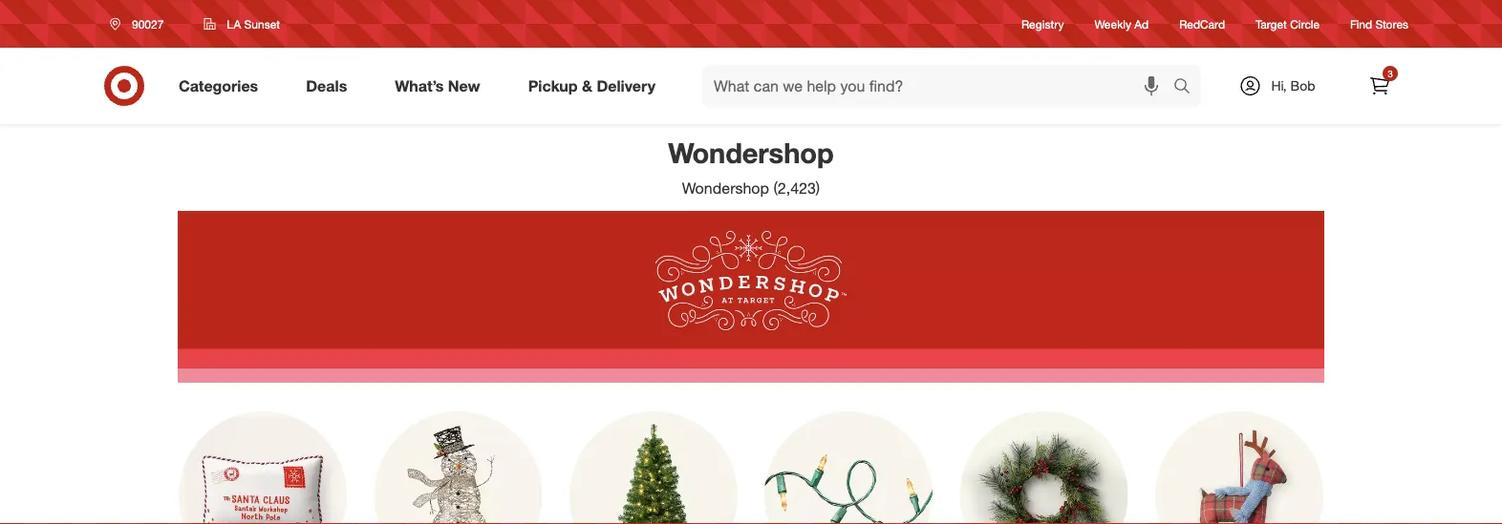 Task type: describe. For each thing, give the bounding box(es) containing it.
what's
[[395, 77, 444, 95]]

deals link
[[290, 65, 371, 107]]

90027
[[132, 17, 164, 31]]

target
[[1256, 17, 1287, 31]]

pickup
[[528, 77, 578, 95]]

search button
[[1165, 65, 1211, 111]]

find stores
[[1350, 17, 1409, 31]]

find stores link
[[1350, 16, 1409, 32]]

target circle
[[1256, 17, 1320, 31]]

search
[[1165, 78, 1211, 97]]

registry link
[[1022, 16, 1064, 32]]

find
[[1350, 17, 1372, 31]]

ad
[[1135, 17, 1149, 31]]

what's new
[[395, 77, 480, 95]]

la sunset
[[227, 17, 280, 31]]

deals
[[306, 77, 347, 95]]

wondershop wondershop (2,423)
[[668, 136, 834, 198]]

3 link
[[1359, 65, 1401, 107]]

stores
[[1376, 17, 1409, 31]]

hi,
[[1271, 77, 1287, 94]]

&
[[582, 77, 592, 95]]



Task type: vqa. For each thing, say whether or not it's contained in the screenshot.
Categories
yes



Task type: locate. For each thing, give the bounding box(es) containing it.
bob
[[1291, 77, 1315, 94]]

circle
[[1290, 17, 1320, 31]]

target circle link
[[1256, 16, 1320, 32]]

3
[[1388, 67, 1393, 79]]

hi, bob
[[1271, 77, 1315, 94]]

90027 button
[[97, 7, 184, 41]]

weekly ad link
[[1095, 16, 1149, 32]]

what's new link
[[379, 65, 504, 107]]

registry
[[1022, 17, 1064, 31]]

categories link
[[162, 65, 282, 107]]

sunset
[[244, 17, 280, 31]]

pickup & delivery link
[[512, 65, 679, 107]]

wondershop left (2,423)
[[682, 179, 769, 198]]

wondershop up (2,423)
[[668, 136, 834, 170]]

la sunset button
[[191, 7, 292, 41]]

0 vertical spatial wondershop
[[668, 136, 834, 170]]

delivery
[[597, 77, 656, 95]]

1 vertical spatial wondershop
[[682, 179, 769, 198]]

categories
[[179, 77, 258, 95]]

weekly
[[1095, 17, 1131, 31]]

(2,423)
[[774, 179, 820, 198]]

la
[[227, 17, 241, 31]]

redcard
[[1179, 17, 1225, 31]]

redcard link
[[1179, 16, 1225, 32]]

pickup & delivery
[[528, 77, 656, 95]]

wondershop
[[668, 136, 834, 170], [682, 179, 769, 198]]

wondershop at target image
[[178, 211, 1324, 383]]

wondershop inside "wondershop wondershop (2,423)"
[[682, 179, 769, 198]]

new
[[448, 77, 480, 95]]

weekly ad
[[1095, 17, 1149, 31]]

What can we help you find? suggestions appear below search field
[[702, 65, 1178, 107]]



